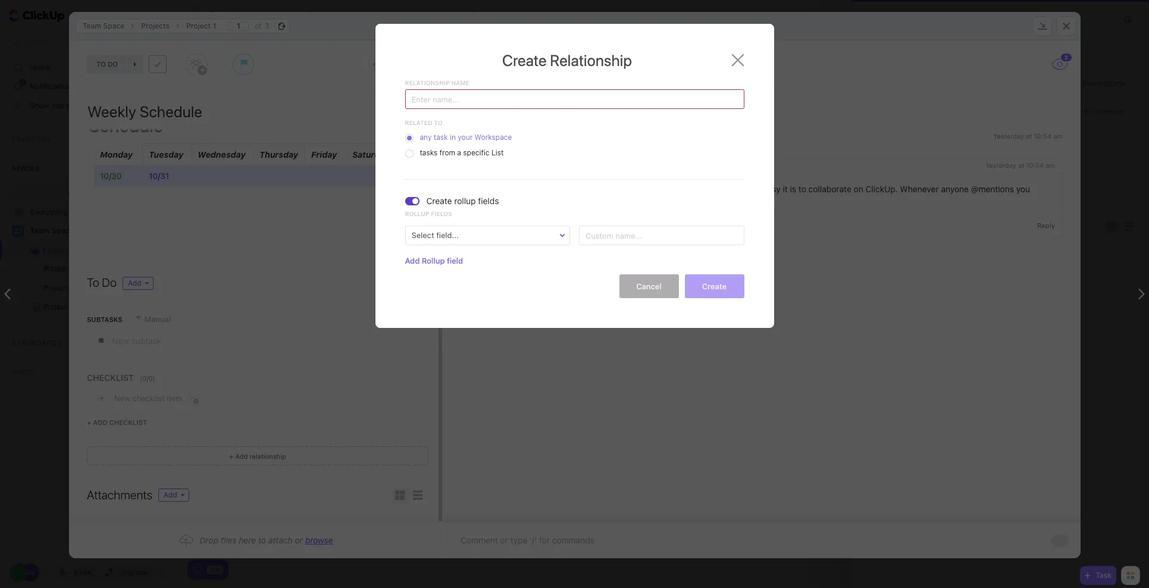 Task type: describe. For each thing, give the bounding box(es) containing it.
here inside ! tagging you here so you can see how easy it is to collaborate on clickup. whenever anyone @mentions you about work, you'll receive a notification in your inbox.
[[666, 184, 683, 194]]

time
[[536, 55, 551, 62]]

rollup
[[454, 196, 476, 206]]

project 1 link inside the task locations element
[[180, 19, 222, 33]]

0 vertical spatial fields
[[478, 196, 499, 206]]

2 vertical spatial 10:54
[[1026, 161, 1044, 169]]

task for task 3
[[238, 156, 255, 166]]

copying
[[550, 131, 579, 141]]

10:54 am
[[486, 64, 515, 72]]

2 inside 'link'
[[69, 283, 74, 292]]

+
[[87, 419, 91, 426]]

to inside create relationship dialog
[[434, 119, 443, 126]]

sharing & permissions link
[[1027, 76, 1132, 91]]

from
[[440, 148, 455, 157]]

1 vertical spatial 10:54
[[1034, 132, 1052, 140]]

drop
[[199, 535, 218, 545]]

board
[[319, 10, 343, 20]]

you created this task by copying
[[462, 131, 581, 141]]

team inside sidebar navigation
[[30, 226, 50, 235]]

New subtask text field
[[112, 330, 425, 351]]

! tagging you here so you can see how easy it is to collaborate on clickup. whenever anyone @mentions you about work, you'll receive a notification in your inbox.
[[502, 184, 1033, 206]]

task body element
[[69, 89, 443, 523]]

1/4
[[211, 566, 220, 573]]

task inside create relationship dialog
[[434, 133, 448, 142]]

notes
[[69, 302, 89, 311]]

2 vertical spatial am
[[1046, 161, 1055, 169]]

you'll
[[549, 196, 569, 206]]

add rollup field button
[[405, 256, 463, 266]]

project notes
[[43, 302, 89, 311]]

relationship name
[[405, 79, 470, 86]]

whenever
[[900, 184, 939, 194]]

search tasks...
[[199, 36, 249, 45]]

specific
[[463, 148, 490, 157]]

team space inside sidebar navigation
[[30, 226, 75, 235]]

do
[[102, 276, 116, 289]]

project inside 'link'
[[43, 283, 67, 292]]

browse link
[[305, 535, 333, 545]]

onboarding checklist button image
[[192, 565, 202, 575]]

created
[[477, 131, 505, 141]]

0 horizontal spatial here
[[239, 535, 256, 545]]

permissions
[[1083, 78, 1126, 88]]

related
[[405, 119, 432, 126]]

sharing & permissions
[[1046, 78, 1126, 88]]

show
[[30, 100, 49, 110]]

board link
[[319, 0, 347, 30]]

new checklist item
[[114, 393, 182, 403]]

0 vertical spatial yesterday at 10:54 am
[[993, 132, 1063, 140]]

0 vertical spatial rollup
[[405, 210, 430, 217]]

upgrade link
[[100, 564, 152, 581]]

schedule dialog
[[69, 12, 1081, 558]]

create for create rollup fields
[[427, 196, 452, 206]]

everything
[[30, 207, 68, 216]]

weekly
[[238, 179, 265, 189]]

field
[[447, 256, 463, 266]]

⌘k
[[154, 38, 165, 46]]

‎task
[[238, 134, 255, 143]]

you
[[462, 131, 475, 141]]

task locations element
[[69, 12, 1081, 40]]

checklist
[[87, 373, 134, 383]]

project 1 inside sidebar navigation
[[43, 264, 73, 273]]

create rollup fields
[[427, 196, 499, 206]]

project 1 inside the task locations element
[[186, 21, 216, 30]]

3 for of 3
[[264, 21, 269, 30]]

@mentions
[[971, 184, 1014, 194]]

select
[[412, 230, 434, 240]]

hide closed button
[[1070, 234, 1128, 246]]

user friends image
[[13, 227, 22, 235]]

table link
[[482, 0, 508, 30]]

field...
[[436, 230, 459, 240]]

thursday
[[259, 149, 298, 160]]

+ add checklist
[[87, 419, 147, 426]]

it
[[783, 184, 788, 194]]

2 you from the left
[[697, 184, 711, 194]]

1 vertical spatial schedule
[[267, 179, 302, 189]]

2 horizontal spatial team space
[[870, 15, 908, 23]]

1 vertical spatial yesterday at 10:54 am
[[986, 161, 1055, 169]]

invite
[[74, 568, 92, 577]]

by
[[539, 131, 548, 141]]

item
[[166, 393, 182, 403]]

hide closed
[[1082, 236, 1125, 244]]

0 comments
[[1084, 107, 1124, 115]]

1 vertical spatial project 1 link
[[0, 260, 155, 279]]

3 you from the left
[[1016, 184, 1030, 194]]

0 vertical spatial relationship
[[550, 51, 632, 69]]

add inside create relationship dialog
[[405, 256, 420, 266]]

weekly schedule
[[238, 179, 302, 189]]

1 vertical spatial rollup
[[422, 256, 445, 266]]

task inside schedule dialog
[[522, 131, 537, 141]]

of
[[255, 21, 261, 30]]

projects inside the task locations element
[[141, 21, 169, 30]]

attachments
[[87, 488, 152, 502]]

cancel button
[[619, 274, 679, 298]]

so
[[685, 184, 694, 194]]

projects inside button
[[210, 10, 247, 20]]

add rollup field
[[405, 256, 463, 266]]

project 2 inside 'link'
[[43, 283, 74, 292]]

am inside task details element
[[505, 64, 515, 72]]

calendar link
[[370, 0, 410, 30]]

calendar
[[370, 10, 405, 20]]

can
[[713, 184, 727, 194]]

receive
[[572, 196, 599, 206]]

new for new checklist item
[[114, 393, 130, 403]]

create inside 'button'
[[702, 281, 727, 291]]

to do
[[87, 276, 116, 289]]

create for create relationship
[[502, 51, 547, 69]]

docs
[[12, 368, 32, 376]]

dashboards
[[12, 339, 61, 346]]

a inside ! tagging you here so you can see how easy it is to collaborate on clickup. whenever anyone @mentions you about work, you'll receive a notification in your inbox.
[[602, 196, 606, 206]]

project notes link
[[0, 298, 155, 317]]

0
[[1084, 107, 1089, 115]]

1 vertical spatial at
[[1018, 161, 1024, 169]]

projects button
[[205, 2, 247, 28]]

workspace
[[475, 133, 512, 142]]

tasks...
[[225, 36, 249, 45]]

automations button
[[1021, 6, 1076, 24]]

&
[[1075, 78, 1081, 88]]

1 horizontal spatial at
[[1026, 132, 1032, 140]]

cancel
[[637, 281, 662, 291]]

space inside the task locations element
[[103, 21, 124, 30]]

hide
[[1082, 236, 1097, 244]]

1 vertical spatial relationship
[[405, 79, 450, 86]]

Enter name... text field
[[405, 89, 744, 109]]

Custom name... text field
[[579, 226, 744, 245]]

0 horizontal spatial fields
[[431, 210, 452, 217]]



Task type: vqa. For each thing, say whether or not it's contained in the screenshot.
‎Task 2 link
yes



Task type: locate. For each thing, give the bounding box(es) containing it.
2 horizontal spatial you
[[1016, 184, 1030, 194]]

about
[[502, 196, 524, 206]]

to
[[434, 119, 443, 126], [799, 184, 806, 194], [258, 535, 266, 545]]

add inside task body element
[[93, 419, 107, 426]]

tracked
[[553, 55, 583, 62]]

list
[[278, 10, 292, 20], [492, 148, 504, 157]]

10:54 inside task details element
[[486, 64, 503, 72]]

in right the notification
[[654, 196, 661, 206]]

everything link
[[0, 202, 179, 221]]

0 horizontal spatial your
[[458, 133, 473, 142]]

1 vertical spatial add
[[93, 419, 107, 426]]

checklist down new checklist item
[[109, 419, 147, 426]]

tuesday
[[149, 149, 183, 160]]

2 horizontal spatial team
[[870, 15, 887, 23]]

upgrade
[[119, 568, 148, 577]]

project 1 up search tasks... on the left of page
[[186, 21, 216, 30]]

2 vertical spatial create
[[702, 281, 727, 291]]

0 vertical spatial here
[[666, 184, 683, 194]]

relationship
[[550, 51, 632, 69], [405, 79, 450, 86]]

1 vertical spatial 2
[[257, 134, 262, 143]]

inbox.
[[682, 196, 705, 206]]

search
[[199, 36, 223, 45], [23, 38, 47, 46]]

tagging
[[617, 184, 648, 194]]

1 vertical spatial new
[[114, 393, 130, 403]]

saturday
[[352, 149, 389, 160]]

1 inside the task locations element
[[213, 21, 216, 30]]

search up home
[[23, 38, 47, 46]]

your inside create relationship dialog
[[458, 133, 473, 142]]

gantt
[[433, 10, 455, 20]]

team
[[870, 15, 887, 23], [82, 21, 101, 30], [30, 226, 50, 235]]

0 horizontal spatial relationship
[[405, 79, 450, 86]]

search inside sidebar navigation
[[23, 38, 47, 46]]

0 horizontal spatial 1
[[69, 264, 73, 273]]

0 horizontal spatial project 2 link
[[0, 279, 155, 298]]

0 vertical spatial checklist
[[132, 393, 164, 403]]

gantt link
[[433, 0, 460, 30]]

in inside create relationship dialog
[[450, 133, 456, 142]]

0 horizontal spatial a
[[457, 148, 461, 157]]

minimize task image
[[1038, 22, 1048, 30]]

task right any
[[434, 133, 448, 142]]

1 horizontal spatial task
[[522, 131, 537, 141]]

0 horizontal spatial you
[[650, 184, 664, 194]]

reply
[[1037, 221, 1055, 229]]

favorites
[[12, 135, 51, 143]]

new inside task body element
[[114, 393, 130, 403]]

10/31
[[149, 171, 169, 181]]

task details element
[[69, 40, 1081, 89]]

in inside ! tagging you here so you can see how easy it is to collaborate on clickup. whenever anyone @mentions you about work, you'll receive a notification in your inbox.
[[654, 196, 661, 206]]

(0/0)
[[140, 374, 155, 382]]

0 vertical spatial 1
[[213, 21, 216, 30]]

1 horizontal spatial project 2 link
[[949, 15, 977, 23]]

1 horizontal spatial task
[[1096, 571, 1112, 580]]

easy
[[763, 184, 781, 194]]

add right +
[[93, 419, 107, 426]]

any
[[420, 133, 432, 142]]

you right tagging
[[650, 184, 664, 194]]

schedule inside task body element
[[88, 115, 163, 136]]

0 vertical spatial list
[[278, 10, 292, 20]]

new up everything link on the left top of the page
[[75, 188, 90, 196]]

see
[[729, 184, 743, 194]]

3 right of
[[264, 21, 269, 30]]

0 vertical spatial add
[[405, 256, 420, 266]]

0 vertical spatial 10:54
[[486, 64, 503, 72]]

schedule up monday
[[88, 115, 163, 136]]

0 horizontal spatial new
[[75, 188, 90, 196]]

work,
[[526, 196, 547, 206]]

fields up field... at the top of the page
[[431, 210, 452, 217]]

list down workspace
[[492, 148, 504, 157]]

tasks
[[420, 148, 438, 157]]

am
[[505, 64, 515, 72], [1054, 132, 1063, 140], [1046, 161, 1055, 169]]

0 horizontal spatial to
[[258, 535, 266, 545]]

0 horizontal spatial search
[[23, 38, 47, 46]]

1 horizontal spatial you
[[697, 184, 711, 194]]

or
[[295, 535, 303, 545]]

time tracked
[[536, 55, 583, 62]]

to right related
[[434, 119, 443, 126]]

list inside create relationship dialog
[[492, 148, 504, 157]]

weekly schedule link
[[235, 174, 795, 194]]

notification
[[608, 196, 652, 206]]

space
[[888, 15, 908, 23], [103, 21, 124, 30], [92, 188, 113, 196], [52, 226, 75, 235]]

project
[[949, 15, 971, 23], [186, 21, 211, 30], [43, 264, 67, 273], [43, 283, 67, 292], [43, 302, 67, 311]]

3
[[264, 21, 269, 30], [257, 156, 262, 166]]

yesterday
[[993, 132, 1024, 140], [986, 161, 1016, 169]]

0 horizontal spatial in
[[450, 133, 456, 142]]

rollup fields
[[405, 210, 452, 217]]

to inside ! tagging you here so you can see how easy it is to collaborate on clickup. whenever anyone @mentions you about work, you'll receive a notification in your inbox.
[[799, 184, 806, 194]]

you right so
[[697, 184, 711, 194]]

on
[[854, 184, 863, 194]]

rollup left field
[[422, 256, 445, 266]]

a right receive
[[602, 196, 606, 206]]

project inside the task locations element
[[186, 21, 211, 30]]

2 horizontal spatial create
[[702, 281, 727, 291]]

search for search tasks...
[[199, 36, 223, 45]]

1 vertical spatial create
[[427, 196, 452, 206]]

Set task position in this List number field
[[228, 21, 249, 31]]

1 horizontal spatial in
[[654, 196, 661, 206]]

create relationship dialog
[[375, 24, 774, 328]]

your inside ! tagging you here so you can see how easy it is to collaborate on clickup. whenever anyone @mentions you about work, you'll receive a notification in your inbox.
[[663, 196, 680, 206]]

0 horizontal spatial project 1 link
[[0, 260, 155, 279]]

0 vertical spatial task
[[238, 156, 255, 166]]

any task in your workspace
[[420, 133, 512, 142]]

checklist down (0/0)
[[132, 393, 164, 403]]

project 1 up project notes
[[43, 264, 73, 273]]

0 horizontal spatial task
[[434, 133, 448, 142]]

task
[[238, 156, 255, 166], [1096, 571, 1112, 580]]

search left tasks...
[[199, 36, 223, 45]]

1 horizontal spatial to
[[434, 119, 443, 126]]

favorites button
[[0, 124, 179, 153]]

1 vertical spatial project 1
[[43, 264, 73, 273]]

0 vertical spatial project 1
[[186, 21, 216, 30]]

2 vertical spatial to
[[258, 535, 266, 545]]

0 vertical spatial a
[[457, 148, 461, 157]]

list inside "link"
[[278, 10, 292, 20]]

fields right rollup
[[478, 196, 499, 206]]

1 horizontal spatial project 1 link
[[180, 19, 222, 33]]

0 vertical spatial am
[[505, 64, 515, 72]]

1 up project notes
[[69, 264, 73, 273]]

0 vertical spatial project 2 link
[[949, 15, 977, 23]]

1 horizontal spatial a
[[602, 196, 606, 206]]

0 horizontal spatial team space
[[30, 226, 75, 235]]

a inside dialog
[[457, 148, 461, 157]]

search for search
[[23, 38, 47, 46]]

projects link
[[916, 15, 941, 23], [135, 19, 175, 33], [1, 241, 144, 260]]

task left by
[[522, 131, 537, 141]]

closed
[[1099, 236, 1125, 244]]

1 up search tasks... on the left of page
[[213, 21, 216, 30]]

0 horizontal spatial create
[[427, 196, 452, 206]]

1 vertical spatial 3
[[257, 156, 262, 166]]

you right @mentions
[[1016, 184, 1030, 194]]

how
[[745, 184, 761, 194]]

checklist
[[132, 393, 164, 403], [109, 419, 147, 426]]

0 horizontal spatial team
[[30, 226, 50, 235]]

3 inside the task locations element
[[264, 21, 269, 30]]

rollup up the select at the top left of page
[[405, 210, 430, 217]]

1 inside sidebar navigation
[[69, 264, 73, 273]]

!
[[612, 184, 615, 194]]

schedule down the thursday
[[267, 179, 302, 189]]

Search tasks... text field
[[199, 32, 298, 49]]

1 horizontal spatial here
[[666, 184, 683, 194]]

1 horizontal spatial create
[[502, 51, 547, 69]]

add down the select at the top left of page
[[405, 256, 420, 266]]

team space inside the task locations element
[[82, 21, 124, 30]]

1 horizontal spatial list
[[492, 148, 504, 157]]

share button
[[1100, 5, 1139, 24]]

new inside sidebar navigation
[[75, 188, 90, 196]]

0 vertical spatial new
[[75, 188, 90, 196]]

1 horizontal spatial team space
[[82, 21, 124, 30]]

0 vertical spatial yesterday
[[993, 132, 1024, 140]]

a right from
[[457, 148, 461, 157]]

your left inbox.
[[663, 196, 680, 206]]

browse
[[305, 535, 333, 545]]

1 vertical spatial yesterday
[[986, 161, 1016, 169]]

1 horizontal spatial fields
[[478, 196, 499, 206]]

0 vertical spatial to
[[434, 119, 443, 126]]

share
[[1115, 11, 1134, 19]]

projects inside sidebar navigation
[[43, 245, 72, 255]]

to right the is
[[799, 184, 806, 194]]

0 horizontal spatial 2
[[69, 283, 74, 292]]

project 1 link up search tasks... on the left of page
[[180, 19, 222, 33]]

1 vertical spatial fields
[[431, 210, 452, 217]]

new down "checklist (0/0)" at the bottom left
[[114, 393, 130, 403]]

1 vertical spatial task
[[1096, 571, 1112, 580]]

3 up 'weekly'
[[257, 156, 262, 166]]

1 horizontal spatial team
[[82, 21, 101, 30]]

0 vertical spatial schedule
[[88, 115, 163, 136]]

0 horizontal spatial task
[[238, 156, 255, 166]]

rollup
[[405, 210, 430, 217], [422, 256, 445, 266]]

list link
[[278, 0, 297, 30]]

0 horizontal spatial at
[[1018, 161, 1024, 169]]

collaborate
[[809, 184, 852, 194]]

2 horizontal spatial to
[[799, 184, 806, 194]]

0 vertical spatial in
[[450, 133, 456, 142]]

0 vertical spatial project 2
[[949, 15, 977, 23]]

here right files
[[239, 535, 256, 545]]

of 3
[[255, 21, 269, 30]]

project 2 link inside sidebar navigation
[[0, 279, 155, 298]]

your up the 'tasks from a specific list'
[[458, 133, 473, 142]]

project 1 link up notes
[[0, 260, 155, 279]]

2 vertical spatial 2
[[69, 283, 74, 292]]

sidebar navigation
[[0, 0, 179, 588]]

list up search tasks... text box
[[278, 10, 292, 20]]

0 horizontal spatial schedule
[[88, 115, 163, 136]]

1 horizontal spatial project 1
[[186, 21, 216, 30]]

‎task 2 link
[[235, 128, 795, 149]]

team inside the task locations element
[[82, 21, 101, 30]]

show more
[[30, 100, 70, 110]]

0 vertical spatial your
[[458, 133, 473, 142]]

wednesday
[[197, 149, 245, 160]]

1 vertical spatial project 2
[[43, 283, 74, 292]]

0 vertical spatial 3
[[264, 21, 269, 30]]

1 vertical spatial project 2 link
[[0, 279, 155, 298]]

schedule
[[88, 115, 163, 136], [267, 179, 302, 189]]

add
[[405, 256, 420, 266], [93, 419, 107, 426]]

1 horizontal spatial add
[[405, 256, 420, 266]]

1 you from the left
[[650, 184, 664, 194]]

sharing
[[1046, 78, 1073, 88]]

0 vertical spatial project 1 link
[[180, 19, 222, 33]]

1 horizontal spatial project 2
[[949, 15, 977, 23]]

1 horizontal spatial 1
[[213, 21, 216, 30]]

project 1 link
[[180, 19, 222, 33], [0, 260, 155, 279]]

Edit task name text field
[[87, 101, 425, 121]]

name
[[452, 79, 470, 86]]

list info image
[[251, 74, 259, 81]]

new for new space
[[75, 188, 90, 196]]

2 horizontal spatial 2
[[973, 15, 977, 23]]

relationship down the task locations element
[[550, 51, 632, 69]]

in left you
[[450, 133, 456, 142]]

0 horizontal spatial 3
[[257, 156, 262, 166]]

tasks from a specific list
[[420, 148, 504, 157]]

1 vertical spatial am
[[1054, 132, 1063, 140]]

task for task
[[1096, 571, 1112, 580]]

0 horizontal spatial project 2
[[43, 283, 74, 292]]

0 vertical spatial create
[[502, 51, 547, 69]]

a
[[457, 148, 461, 157], [602, 196, 606, 206]]

onboarding checklist button element
[[192, 565, 202, 575]]

to left the attach
[[258, 535, 266, 545]]

relationship left name
[[405, 79, 450, 86]]

1 vertical spatial 1
[[69, 264, 73, 273]]

select field...
[[412, 230, 459, 240]]

yesterday at 10:54 am
[[993, 132, 1063, 140], [986, 161, 1055, 169]]

files
[[220, 535, 236, 545]]

anyone
[[941, 184, 969, 194]]

1 vertical spatial checklist
[[109, 419, 147, 426]]

1 horizontal spatial search
[[199, 36, 223, 45]]

create relationship
[[502, 51, 632, 69]]

monday
[[100, 149, 132, 160]]

notifications link
[[0, 77, 179, 96]]

1 horizontal spatial schedule
[[267, 179, 302, 189]]

0 horizontal spatial list
[[278, 10, 292, 20]]

1 horizontal spatial new
[[114, 393, 130, 403]]

3 for task 3
[[257, 156, 262, 166]]

here left so
[[666, 184, 683, 194]]

attach
[[268, 535, 292, 545]]

team space link
[[870, 15, 908, 23], [77, 19, 130, 33], [30, 221, 169, 241]]

1 vertical spatial your
[[663, 196, 680, 206]]

select field... button
[[405, 226, 570, 245]]



